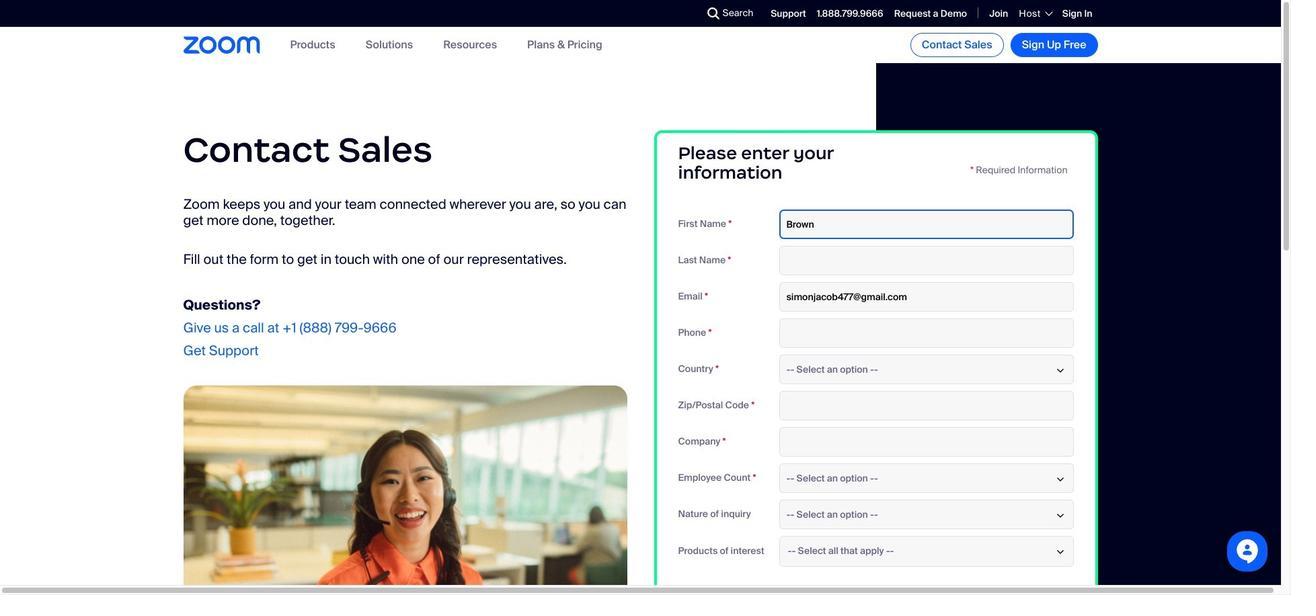 Task type: vqa. For each thing, say whether or not it's contained in the screenshot.
the bottom "keep"
no



Task type: locate. For each thing, give the bounding box(es) containing it.
None text field
[[779, 210, 1074, 239], [779, 246, 1074, 275], [779, 427, 1074, 457], [779, 210, 1074, 239], [779, 246, 1074, 275], [779, 427, 1074, 457]]

zoom logo image
[[183, 36, 260, 54]]

email@yourcompany.com text field
[[779, 282, 1074, 312]]

customer support agent image
[[183, 386, 627, 596]]

None search field
[[658, 3, 710, 24]]

search image
[[707, 7, 719, 20], [707, 7, 719, 20]]

None text field
[[779, 318, 1074, 348], [779, 391, 1074, 421], [779, 318, 1074, 348], [779, 391, 1074, 421]]



